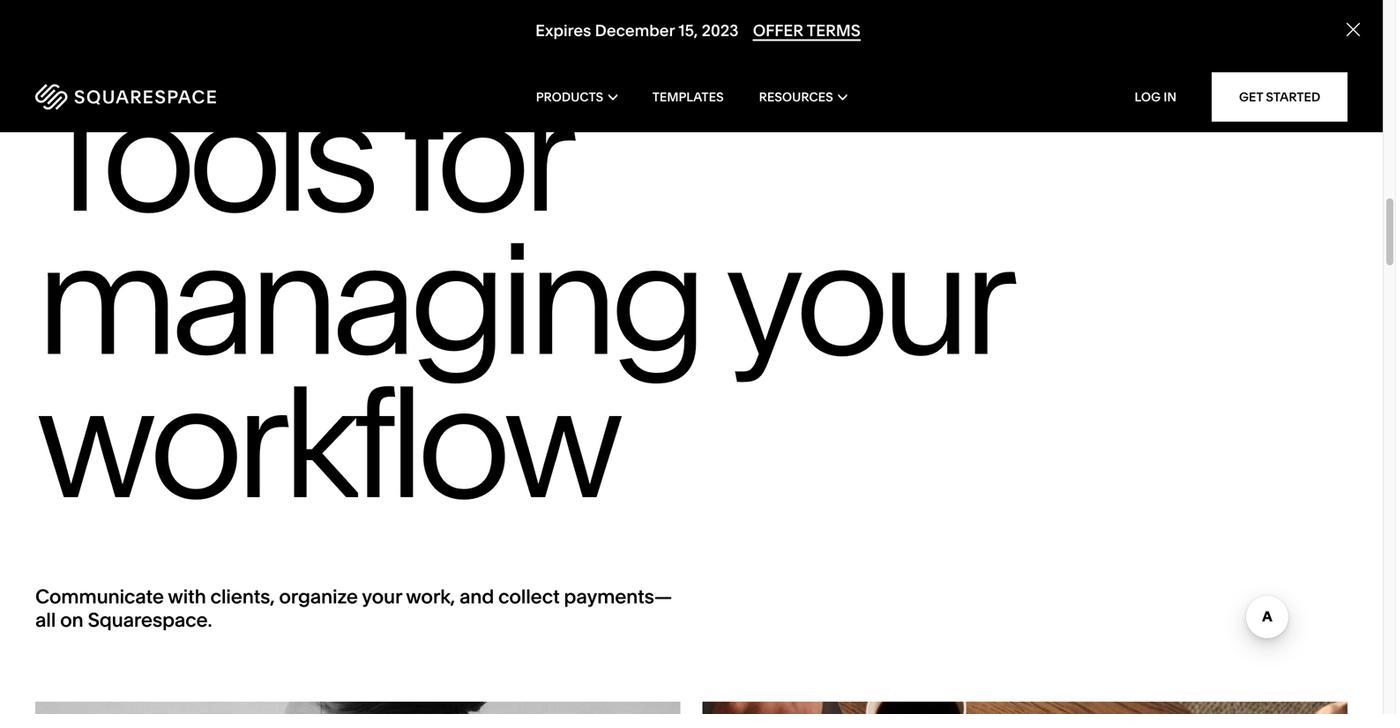 Task type: locate. For each thing, give the bounding box(es) containing it.
your
[[725, 204, 1005, 394], [362, 585, 402, 609]]

your inside communicate with clients, organize your work, and collect payments— all on squarespace.
[[362, 585, 402, 609]]

squarespace logo image
[[35, 84, 216, 110]]

communicate with clients, organize your work, and collect payments— all on squarespace.
[[35, 585, 672, 632]]

log
[[1135, 90, 1161, 105]]

get started
[[1239, 90, 1321, 105]]

log             in link
[[1135, 90, 1177, 105]]

resources
[[759, 90, 833, 105]]

and
[[460, 585, 494, 609]]

squarespace client intake form submission highlights client contact information and enables users to create a new project directly from the submission. image
[[703, 702, 1348, 715]]

0 vertical spatial your
[[725, 204, 1005, 394]]

get
[[1239, 90, 1263, 105]]

offer terms
[[753, 21, 861, 40]]

1 vertical spatial your
[[362, 585, 402, 609]]

offer terms link
[[753, 21, 861, 41]]

0 horizontal spatial your
[[362, 585, 402, 609]]

2023
[[702, 21, 739, 40]]

managing
[[35, 204, 700, 394]]

expires december 15, 2023
[[536, 21, 739, 40]]

1 horizontal spatial your
[[725, 204, 1005, 394]]

squarespace logo link
[[35, 84, 298, 110]]

expires
[[536, 21, 591, 40]]

all
[[35, 608, 56, 632]]

work,
[[406, 585, 455, 609]]

with
[[168, 585, 206, 609]]



Task type: vqa. For each thing, say whether or not it's contained in the screenshot.
The In
yes



Task type: describe. For each thing, give the bounding box(es) containing it.
squarespace.
[[88, 608, 212, 632]]

templates
[[653, 90, 724, 105]]

clients,
[[210, 585, 275, 609]]

tools for managing your workflow
[[35, 61, 1005, 537]]

your inside the tools for managing your workflow
[[725, 204, 1005, 394]]

started
[[1266, 90, 1321, 105]]

in
[[1164, 90, 1177, 105]]

custom contact form on a website to attract and capture new leads. image
[[35, 702, 681, 715]]

get started link
[[1212, 72, 1348, 122]]

products button
[[536, 62, 617, 132]]

products
[[536, 90, 604, 105]]

workflow
[[35, 348, 616, 537]]

resources button
[[759, 62, 847, 132]]

payments—
[[564, 585, 672, 609]]

collect
[[498, 585, 560, 609]]

tools
[[35, 61, 371, 250]]

log             in
[[1135, 90, 1177, 105]]

terms
[[807, 21, 861, 40]]

15,
[[679, 21, 698, 40]]

templates link
[[653, 62, 724, 132]]

on
[[60, 608, 83, 632]]

offer
[[753, 21, 804, 40]]

communicate
[[35, 585, 164, 609]]

organize
[[279, 585, 358, 609]]

december
[[595, 21, 675, 40]]

for
[[400, 61, 565, 250]]



